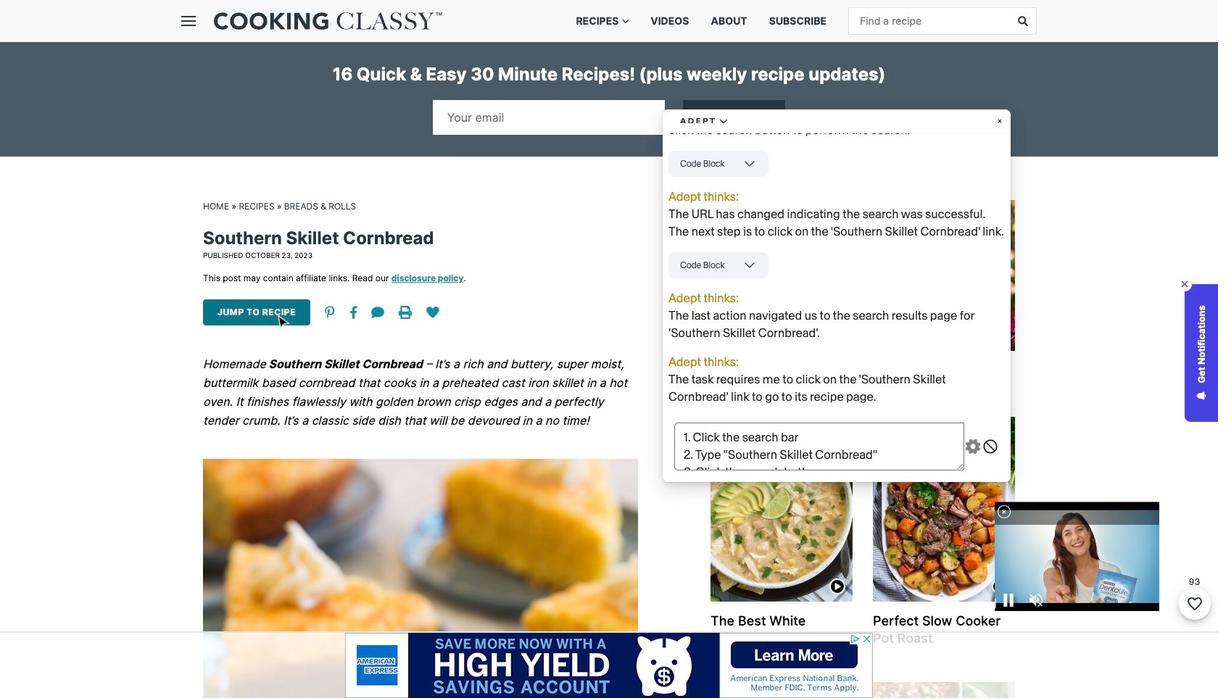 Task type: describe. For each thing, give the bounding box(es) containing it.
slice of southern cornbread shown on a plate, it's topped with a swirl of honey butter. image
[[203, 459, 638, 698]]

two servings of taco soup in white bowls over a white platter. image
[[873, 683, 1015, 698]]

no bake cookies image
[[711, 683, 853, 698]]

advertisement element
[[345, 633, 873, 698]]

slow cooker pot roast with potatoes and carrots on a white oval serving platter set over marble. image
[[873, 417, 1015, 602]]

cooking classy image
[[214, 12, 442, 30]]



Task type: locate. For each thing, give the bounding box(es) containing it.
pause image
[[1002, 594, 1015, 609]]

whi image
[[711, 417, 853, 602]]

None submit
[[683, 100, 786, 135]]

jaclyn bell image
[[899, 200, 1015, 351]]

Find a recipe text field
[[849, 8, 1009, 34]]

Your email email field
[[433, 100, 665, 135]]

volume muted image
[[1030, 594, 1043, 609]]



Task type: vqa. For each thing, say whether or not it's contained in the screenshot.
Video Player application
no



